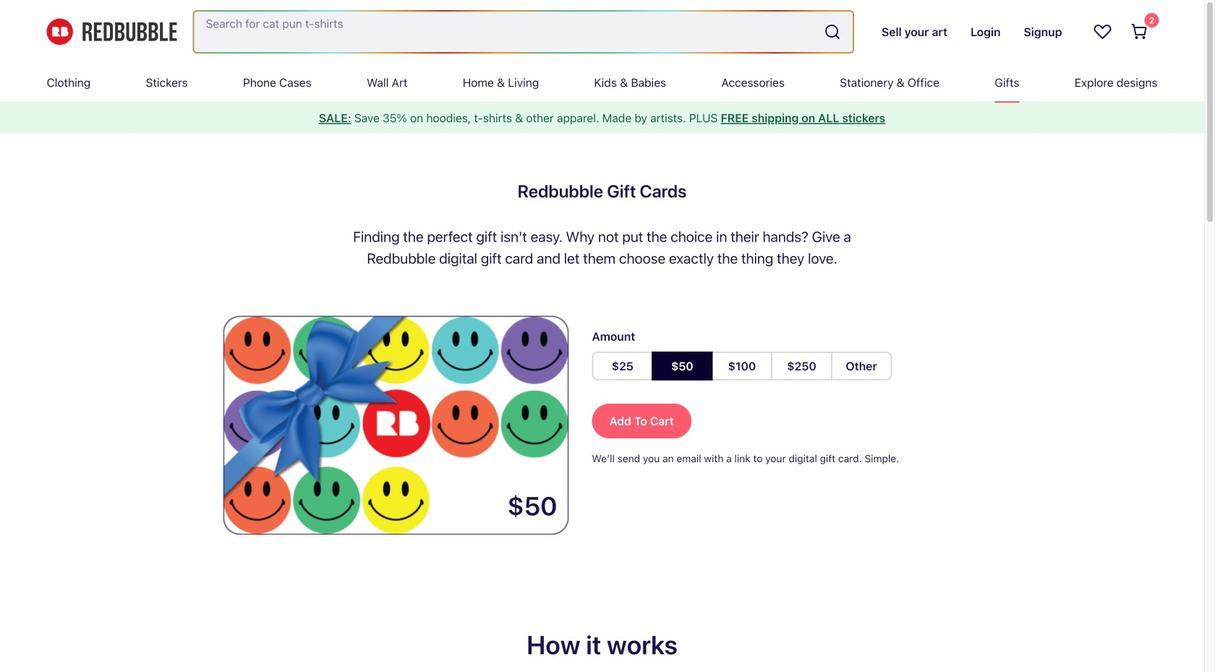 Task type: describe. For each thing, give the bounding box(es) containing it.
9 menu item from the left
[[995, 64, 1020, 101]]

10 menu item from the left
[[1075, 64, 1158, 101]]

3 menu item from the left
[[243, 64, 312, 101]]

6 menu item from the left
[[595, 64, 667, 101]]

8 menu item from the left
[[840, 64, 940, 101]]

[object object] option group
[[592, 352, 893, 381]]

7 menu item from the left
[[722, 64, 785, 101]]

2 menu item from the left
[[146, 64, 188, 101]]

gift card image
[[222, 316, 569, 535]]



Task type: locate. For each thing, give the bounding box(es) containing it.
menu bar
[[47, 64, 1158, 101]]

None radio
[[652, 352, 713, 381], [772, 352, 833, 381], [652, 352, 713, 381], [772, 352, 833, 381]]

None radio
[[592, 352, 654, 381], [712, 352, 773, 381], [831, 352, 893, 381], [592, 352, 654, 381], [712, 352, 773, 381], [831, 352, 893, 381]]

1 menu item from the left
[[47, 64, 91, 101]]

5 menu item from the left
[[463, 64, 539, 101]]

$50, [object object] element
[[652, 352, 713, 381]]

4 menu item from the left
[[367, 64, 408, 101]]

menu item
[[47, 64, 91, 101], [146, 64, 188, 101], [243, 64, 312, 101], [367, 64, 408, 101], [463, 64, 539, 101], [595, 64, 667, 101], [722, 64, 785, 101], [840, 64, 940, 101], [995, 64, 1020, 101], [1075, 64, 1158, 101]]

None field
[[194, 12, 853, 52]]

Search term search field
[[194, 12, 818, 52]]



Task type: vqa. For each thing, say whether or not it's contained in the screenshot.
Ink
no



